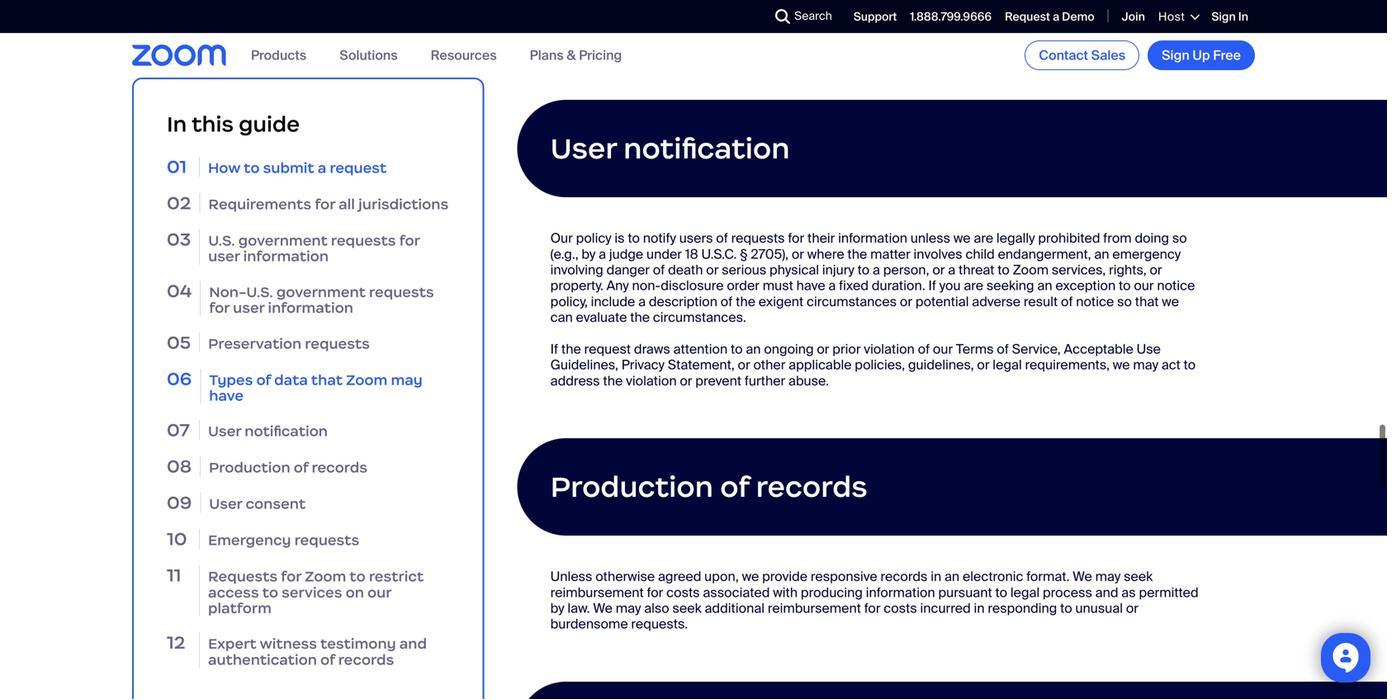Task type: vqa. For each thing, say whether or not it's contained in the screenshot.
THE USER CONSENT
yes



Task type: locate. For each thing, give the bounding box(es) containing it.
a right any
[[639, 293, 646, 311]]

and right "testimony"
[[400, 635, 427, 653]]

or right unusual on the right
[[1127, 600, 1139, 617]]

information inside our policy is to notify users of requests for their information unless we are legally prohibited from doing so (e.g., by a judge under 18 u.s.c. § 2705), or where the matter involves child endangerment, an emergency involving danger of death or serious physical injury to a person, or a threat to zoom services, rights, or property. any non-disclosure order must have a fixed duration. if you are seeking an exception to our notice policy, include a description of the exigent circumstances or potential adverse result of notice so that we can evaluate the circumstances.
[[839, 230, 908, 247]]

ongoing
[[764, 341, 814, 358]]

have
[[797, 277, 826, 295], [209, 387, 244, 405]]

for inside our policy is to notify users of requests for their information unless we are legally prohibited from doing so (e.g., by a judge under 18 u.s.c. § 2705), or where the matter involves child endangerment, an emergency involving danger of death or serious physical injury to a person, or a threat to zoom services, rights, or property. any non-disclosure order must have a fixed duration. if you are seeking an exception to our notice policy, include a description of the exigent circumstances or potential adverse result of notice so that we can evaluate the circumstances.
[[788, 230, 805, 247]]

information inside non-u.s. government requests for user information
[[268, 299, 353, 317]]

authentication
[[208, 651, 317, 669]]

notice down emergency
[[1158, 277, 1196, 295]]

on inside requests for zoom to restrict access to services on our platform
[[346, 584, 364, 602]]

to left unusual on the right
[[1061, 600, 1073, 617]]

0 vertical spatial by
[[582, 246, 596, 263]]

1 vertical spatial notification
[[245, 423, 328, 441]]

how to submit a request
[[208, 159, 387, 177]]

have inside our policy is to notify users of requests for their information unless we are legally prohibited from doing so (e.g., by a judge under 18 u.s.c. § 2705), or where the matter involves child endangerment, an emergency involving danger of death or serious physical injury to a person, or a threat to zoom services, rights, or property. any non-disclosure order must have a fixed duration. if you are seeking an exception to our notice policy, include a description of the exigent circumstances or potential adverse result of notice so that we can evaluate the circumstances.
[[797, 277, 826, 295]]

1 vertical spatial in
[[167, 111, 187, 138]]

an up incurred
[[945, 568, 960, 586]]

for down jurisdictions
[[400, 232, 420, 250]]

for down emergency requests
[[281, 568, 302, 586]]

we right upon,
[[742, 568, 759, 586]]

notice down services,
[[1077, 293, 1115, 311]]

0 vertical spatial request
[[330, 159, 387, 177]]

if down can
[[551, 341, 558, 358]]

0 vertical spatial and
[[1096, 584, 1119, 602]]

u.s. up 'preservation' at the left of page
[[246, 283, 273, 301]]

that
[[1136, 293, 1159, 311], [311, 371, 343, 389]]

1 horizontal spatial by
[[582, 246, 596, 263]]

1 horizontal spatial if
[[929, 277, 937, 295]]

we right law.
[[593, 600, 613, 617]]

data
[[835, 18, 862, 35], [274, 371, 308, 389]]

host
[[1159, 9, 1186, 24]]

so right 'doing'
[[1173, 230, 1188, 247]]

an up the further
[[746, 341, 761, 358]]

government down requirements
[[238, 232, 328, 250]]

by left law.
[[551, 600, 565, 617]]

0 vertical spatial have
[[797, 277, 826, 295]]

in right incurred
[[974, 600, 985, 617]]

or left prevent
[[680, 372, 693, 390]]

0 horizontal spatial by
[[551, 600, 565, 617]]

0 vertical spatial sign
[[1212, 9, 1236, 24]]

from
[[1104, 230, 1132, 247]]

or left where on the right top of page
[[792, 246, 805, 263]]

1 horizontal spatial in
[[974, 600, 985, 617]]

plans
[[530, 47, 564, 64]]

1 vertical spatial user
[[208, 423, 241, 441]]

1 vertical spatial seek
[[673, 600, 702, 617]]

0 horizontal spatial data
[[274, 371, 308, 389]]

0 vertical spatial if
[[929, 277, 937, 295]]

address
[[551, 372, 600, 390]]

u.s. inside u.s. government requests for user information
[[208, 232, 235, 250]]

judge
[[610, 246, 644, 263]]

a left demo on the right of page
[[1053, 9, 1060, 24]]

1 vertical spatial sign
[[1162, 47, 1190, 64]]

0 vertical spatial u.s.
[[208, 232, 235, 250]]

agreed
[[658, 568, 702, 586]]

attention
[[674, 341, 728, 358]]

1 vertical spatial by
[[551, 600, 565, 617]]

contact down request a demo
[[1039, 47, 1089, 64]]

the
[[848, 246, 868, 263], [736, 293, 756, 311], [630, 309, 650, 326], [562, 341, 581, 358], [603, 372, 623, 390]]

1 vertical spatial data
[[274, 371, 308, 389]]

user consent
[[209, 495, 306, 513]]

have right the must
[[797, 277, 826, 295]]

0 vertical spatial in
[[931, 568, 942, 586]]

zoom inside requests for zoom to restrict access to services on our platform
[[305, 568, 346, 586]]

by inside our policy is to notify users of requests for their information unless we are legally prohibited from doing so (e.g., by a judge under 18 u.s.c. § 2705), or where the matter involves child endangerment, an emergency involving danger of death or serious physical injury to a person, or a threat to zoom services, rights, or property. any non-disclosure order must have a fixed duration. if you are seeking an exception to our notice policy, include a description of the exigent circumstances or potential adverse result of notice so that we can evaluate the circumstances.
[[582, 246, 596, 263]]

0 horizontal spatial so
[[1118, 293, 1132, 311]]

information inside unless otherwise agreed upon, we provide responsive records in an electronic format. we may seek reimbursement for costs associated with producing information pursuant to legal process and as permitted by law. we may also seek additional reimbursement for costs incurred in responding to unusual or burdensome requests.
[[866, 584, 936, 602]]

0 vertical spatial government
[[238, 232, 328, 250]]

user up non-
[[208, 247, 240, 266]]

an inside unless otherwise agreed upon, we provide responsive records in an electronic format. we may seek reimbursement for costs associated with producing information pursuant to legal process and as permitted by law. we may also seek additional reimbursement for costs incurred in responding to unusual or burdensome requests.
[[945, 568, 960, 586]]

and inside expert witness testimony and authentication of records
[[400, 635, 427, 653]]

violation right prior
[[864, 341, 915, 358]]

sign up free link
[[1148, 40, 1256, 70]]

plans & pricing link
[[530, 47, 622, 64]]

violation down draws
[[626, 372, 677, 390]]

statement,
[[668, 357, 735, 374]]

with
[[773, 584, 798, 602]]

burdensome
[[551, 616, 628, 633]]

2 center from the left
[[1125, 18, 1166, 35]]

requests.
[[631, 616, 688, 633]]

to left restrict
[[350, 568, 366, 586]]

08
[[167, 456, 192, 478]]

preservation
[[208, 335, 302, 353]]

1 vertical spatial u.s.
[[246, 283, 273, 301]]

we inside if the request draws attention to an ongoing or prior violation of our terms of service, acceptable use guidelines, privacy statement, or other applicable policies, guidelines, or legal requirements, we may act to address the violation or prevent further abuse.
[[1113, 357, 1131, 374]]

sign up free
[[1212, 9, 1236, 24]]

1 horizontal spatial that
[[1136, 293, 1159, 311]]

testimony
[[320, 635, 396, 653]]

1 vertical spatial government
[[277, 283, 366, 301]]

reimbursement up burdensome
[[551, 584, 644, 602]]

0 vertical spatial we
[[1073, 568, 1093, 586]]

0 vertical spatial violation
[[864, 341, 915, 358]]

contact sales link
[[1025, 40, 1140, 70]]

1 vertical spatial user
[[233, 299, 265, 317]]

process
[[1043, 584, 1093, 602]]

we right unless
[[954, 230, 971, 247]]

0 vertical spatial in
[[1239, 9, 1249, 24]]

processing,
[[865, 18, 937, 35]]

a
[[1053, 9, 1060, 24], [318, 159, 327, 177], [599, 246, 606, 263], [873, 261, 881, 279], [949, 261, 956, 279], [829, 277, 836, 295], [639, 293, 646, 311]]

acceptable
[[1064, 341, 1134, 358]]

death
[[668, 261, 703, 279]]

0 vertical spatial are
[[974, 230, 994, 247]]

to right access
[[262, 584, 278, 602]]

0 vertical spatial so
[[1173, 230, 1188, 247]]

1 horizontal spatial and
[[1096, 584, 1119, 602]]

1 vertical spatial legal
[[1011, 584, 1040, 602]]

0 vertical spatial data
[[835, 18, 862, 35]]

u.s. right 03 on the left top
[[208, 232, 235, 250]]

if left the you
[[929, 277, 937, 295]]

zoom
[[700, 18, 736, 35], [1034, 18, 1070, 35], [1013, 261, 1049, 279], [346, 371, 388, 389], [305, 568, 346, 586]]

circumstances.
[[653, 309, 747, 326]]

is
[[615, 230, 625, 247]]

0 horizontal spatial in
[[167, 111, 187, 138]]

center
[[790, 18, 832, 35], [1125, 18, 1166, 35]]

also
[[644, 600, 670, 617]]

free
[[1214, 47, 1242, 64]]

0 horizontal spatial u.s.
[[208, 232, 235, 250]]

for right 04
[[209, 299, 230, 317]]

guidelines,
[[909, 357, 974, 374]]

zoom contact center data sheet link
[[551, 18, 1198, 51]]

of inside types of data that zoom may have
[[256, 371, 271, 389]]

for up requests.
[[647, 584, 664, 602]]

we right format.
[[1073, 568, 1093, 586]]

prohibited
[[1039, 230, 1101, 247]]

that down rights,
[[1136, 293, 1159, 311]]

join link
[[1122, 9, 1146, 24]]

solutions button
[[340, 47, 398, 64]]

costs left incurred
[[884, 600, 918, 617]]

to
[[244, 159, 260, 177], [628, 230, 640, 247], [858, 261, 870, 279], [998, 261, 1010, 279], [1119, 277, 1131, 295], [731, 341, 743, 358], [1184, 357, 1196, 374], [350, 568, 366, 586], [262, 584, 278, 602], [996, 584, 1008, 602], [1061, 600, 1073, 617]]

request up 'all'
[[330, 159, 387, 177]]

to right 'attention'
[[731, 341, 743, 358]]

1 horizontal spatial center
[[1125, 18, 1166, 35]]

1 vertical spatial have
[[209, 387, 244, 405]]

0 vertical spatial seek
[[1124, 568, 1153, 586]]

seek
[[1124, 568, 1153, 586], [673, 600, 702, 617]]

unusual
[[1076, 600, 1124, 617]]

1 horizontal spatial we
[[1073, 568, 1093, 586]]

data inside types of data that zoom may have
[[274, 371, 308, 389]]

1 vertical spatial that
[[311, 371, 343, 389]]

information up non-u.s. government requests for user information
[[243, 247, 329, 266]]

0 horizontal spatial have
[[209, 387, 244, 405]]

demo
[[1063, 9, 1095, 24]]

1 vertical spatial on
[[346, 584, 364, 602]]

1 horizontal spatial have
[[797, 277, 826, 295]]

1 horizontal spatial on
[[681, 18, 697, 35]]

our down emergency
[[1135, 277, 1155, 295]]

0 horizontal spatial if
[[551, 341, 558, 358]]

seek right process
[[1124, 568, 1153, 586]]

1 vertical spatial we
[[593, 600, 613, 617]]

1 horizontal spatial user notification
[[551, 131, 790, 167]]

service,
[[1012, 341, 1061, 358]]

information up preservation requests
[[268, 299, 353, 317]]

0 horizontal spatial that
[[311, 371, 343, 389]]

0 horizontal spatial we
[[593, 600, 613, 617]]

to right injury
[[858, 261, 870, 279]]

or right rights,
[[1150, 261, 1163, 279]]

0 horizontal spatial center
[[790, 18, 832, 35]]

this
[[192, 111, 234, 138]]

0 vertical spatial user
[[551, 131, 617, 167]]

legal left process
[[1011, 584, 1040, 602]]

request down the evaluate
[[584, 341, 631, 358]]

costs up requests.
[[667, 584, 700, 602]]

prior
[[833, 341, 861, 358]]

1 horizontal spatial sign
[[1212, 9, 1236, 24]]

0 vertical spatial user
[[208, 247, 240, 266]]

resources button
[[431, 47, 497, 64]]

1 vertical spatial user notification
[[208, 423, 328, 441]]

if the request draws attention to an ongoing or prior violation of our terms of service, acceptable use guidelines, privacy statement, or other applicable policies, guidelines, or legal requirements, we may act to address the violation or prevent further abuse.
[[551, 341, 1196, 390]]

government down u.s. government requests for user information
[[277, 283, 366, 301]]

seek right also
[[673, 600, 702, 617]]

1 horizontal spatial violation
[[864, 341, 915, 358]]

threat
[[959, 261, 995, 279]]

are right the you
[[964, 277, 984, 295]]

sign left up
[[1162, 47, 1190, 64]]

in up incurred
[[931, 568, 942, 586]]

0 horizontal spatial on
[[346, 584, 364, 602]]

1 horizontal spatial request
[[584, 341, 631, 358]]

1 vertical spatial if
[[551, 341, 558, 358]]

2 vertical spatial user
[[209, 495, 242, 513]]

so down rights,
[[1118, 293, 1132, 311]]

our up "testimony"
[[368, 584, 392, 602]]

by right (e.g.,
[[582, 246, 596, 263]]

zoom contact center data sheet
[[551, 18, 1198, 51]]

legal left requirements,
[[993, 357, 1022, 374]]

notification
[[624, 131, 790, 167], [245, 423, 328, 441]]

we left the use
[[1113, 357, 1131, 374]]

exception
[[1056, 277, 1116, 295]]

in up free
[[1239, 9, 1249, 24]]

a right submit
[[318, 159, 327, 177]]

an up the exception
[[1095, 246, 1110, 263]]

description
[[649, 293, 718, 311]]

search
[[795, 8, 833, 24]]

data down preservation requests
[[274, 371, 308, 389]]

can
[[551, 309, 573, 326]]

0 horizontal spatial and
[[400, 635, 427, 653]]

services
[[282, 584, 342, 602]]

notify
[[643, 230, 676, 247]]

adverse
[[972, 293, 1021, 311]]

support
[[854, 9, 897, 24]]

in left this
[[167, 111, 187, 138]]

or up potential
[[933, 261, 945, 279]]

1 vertical spatial request
[[584, 341, 631, 358]]

up
[[1193, 47, 1211, 64]]

a left fixed
[[829, 277, 836, 295]]

are left the legally
[[974, 230, 994, 247]]

0 horizontal spatial costs
[[667, 584, 700, 602]]

reimbursement down provide
[[768, 600, 862, 617]]

data right search
[[835, 18, 862, 35]]

exigent
[[759, 293, 804, 311]]

0 vertical spatial that
[[1136, 293, 1159, 311]]

user up 'preservation' at the left of page
[[233, 299, 265, 317]]

if inside if the request draws attention to an ongoing or prior violation of our terms of service, acceptable use guidelines, privacy statement, or other applicable policies, guidelines, or legal requirements, we may act to address the violation or prevent further abuse.
[[551, 341, 558, 358]]

0 horizontal spatial user notification
[[208, 423, 328, 441]]

1 vertical spatial and
[[400, 635, 427, 653]]

or left prior
[[817, 341, 830, 358]]

platform
[[208, 600, 272, 618]]

0 vertical spatial legal
[[993, 357, 1022, 374]]

please
[[940, 18, 981, 35]]

our right visit
[[1011, 18, 1031, 35]]

0 vertical spatial notification
[[624, 131, 790, 167]]

information up person,
[[839, 230, 908, 247]]

1 vertical spatial violation
[[626, 372, 677, 390]]

injury
[[823, 261, 855, 279]]

products button
[[251, 47, 307, 64]]

request a demo
[[1005, 9, 1095, 24]]

use
[[1137, 341, 1161, 358]]

records inside unless otherwise agreed upon, we provide responsive records in an electronic format. we may seek reimbursement for costs associated with producing information pursuant to legal process and as permitted by law. we may also seek additional reimbursement for costs incurred in responding to unusual or burdensome requests.
[[881, 568, 928, 586]]

we down emergency
[[1163, 293, 1180, 311]]

0 horizontal spatial sign
[[1162, 47, 1190, 64]]

have right 06
[[209, 387, 244, 405]]

other
[[754, 357, 786, 374]]

request
[[1005, 9, 1051, 24]]

that down preservation requests
[[311, 371, 343, 389]]

and left as
[[1096, 584, 1119, 602]]

09
[[167, 492, 192, 514]]

for left their
[[788, 230, 805, 247]]

disclosure
[[661, 277, 724, 295]]

0 vertical spatial user notification
[[551, 131, 790, 167]]

zoom inside types of data that zoom may have
[[346, 371, 388, 389]]

contact up sales
[[1073, 18, 1121, 35]]

1 horizontal spatial u.s.
[[246, 283, 273, 301]]

for
[[315, 195, 335, 213], [788, 230, 805, 247], [400, 232, 420, 250], [209, 299, 230, 317], [281, 568, 302, 586], [647, 584, 664, 602], [865, 600, 881, 617]]

emergency requests
[[208, 532, 360, 550]]

1.888.799.9666
[[911, 9, 992, 24]]



Task type: describe. For each thing, give the bounding box(es) containing it.
their
[[808, 230, 835, 247]]

1 center from the left
[[790, 18, 832, 35]]

otherwise
[[596, 568, 655, 586]]

1 horizontal spatial seek
[[1124, 568, 1153, 586]]

under
[[647, 246, 682, 263]]

expert witness testimony and authentication of records
[[208, 635, 427, 669]]

request inside if the request draws attention to an ongoing or prior violation of our terms of service, acceptable use guidelines, privacy statement, or other applicable policies, guidelines, or legal requirements, we may act to address the violation or prevent further abuse.
[[584, 341, 631, 358]]

contact sales
[[1039, 47, 1126, 64]]

1 horizontal spatial costs
[[884, 600, 918, 617]]

unless
[[911, 230, 951, 247]]

for left 'all'
[[315, 195, 335, 213]]

that inside types of data that zoom may have
[[311, 371, 343, 389]]

consent
[[246, 495, 306, 513]]

center inside zoom contact center data sheet
[[1125, 18, 1166, 35]]

1 horizontal spatial production of records
[[551, 469, 868, 505]]

additional
[[705, 600, 765, 617]]

data
[[1169, 18, 1198, 35]]

0 horizontal spatial violation
[[626, 372, 677, 390]]

and inside unless otherwise agreed upon, we provide responsive records in an electronic format. we may seek reimbursement for costs associated with producing information pursuant to legal process and as permitted by law. we may also seek additional reimbursement for costs incurred in responding to unusual or burdensome requests.
[[1096, 584, 1119, 602]]

u.s.c.
[[702, 246, 737, 263]]

where
[[808, 246, 845, 263]]

to right how
[[244, 159, 260, 177]]

for inside u.s. government requests for user information
[[400, 232, 420, 250]]

requests inside our policy is to notify users of requests for their information unless we are legally prohibited from doing so (e.g., by a judge under 18 u.s.c. § 2705), or where the matter involves child endangerment, an emergency involving danger of death or serious physical injury to a person, or a threat to zoom services, rights, or property. any non-disclosure order must have a fixed duration. if you are seeking an exception to our notice policy, include a description of the exigent circumstances or potential adverse result of notice so that we can evaluate the circumstances.
[[732, 230, 785, 247]]

the up address
[[562, 341, 581, 358]]

by inside unless otherwise agreed upon, we provide responsive records in an electronic format. we may seek reimbursement for costs associated with producing information pursuant to legal process and as permitted by law. we may also seek additional reimbursement for costs incurred in responding to unusual or burdensome requests.
[[551, 600, 565, 617]]

guide
[[239, 111, 300, 138]]

1 vertical spatial in
[[974, 600, 985, 617]]

1 horizontal spatial data
[[835, 18, 862, 35]]

sheet
[[551, 34, 587, 51]]

in this guide
[[167, 111, 300, 138]]

for inside non-u.s. government requests for user information
[[209, 299, 230, 317]]

our policy is to notify users of requests for their information unless we are legally prohibited from doing so (e.g., by a judge under 18 u.s.c. § 2705), or where the matter involves child endangerment, an emergency involving danger of death or serious physical injury to a person, or a threat to zoom services, rights, or property. any non-disclosure order must have a fixed duration. if you are seeking an exception to our notice policy, include a description of the exigent circumstances or potential adverse result of notice so that we can evaluate the circumstances.
[[551, 230, 1196, 326]]

information inside u.s. government requests for user information
[[243, 247, 329, 266]]

law.
[[568, 600, 590, 617]]

visit
[[984, 18, 1008, 35]]

have inside types of data that zoom may have
[[209, 387, 244, 405]]

1 vertical spatial so
[[1118, 293, 1132, 311]]

07
[[167, 419, 190, 442]]

jurisdictions
[[358, 195, 449, 213]]

zoom inside zoom contact center data sheet
[[1034, 18, 1070, 35]]

abuse.
[[789, 372, 829, 390]]

12
[[167, 632, 185, 654]]

terms
[[957, 341, 994, 358]]

fixed
[[839, 277, 869, 295]]

if inside our policy is to notify users of requests for their information unless we are legally prohibited from doing so (e.g., by a judge under 18 u.s.c. § 2705), or where the matter involves child endangerment, an emergency involving danger of death or serious physical injury to a person, or a threat to zoom services, rights, or property. any non-disclosure order must have a fixed duration. if you are seeking an exception to our notice policy, include a description of the exigent circumstances or potential adverse result of notice so that we can evaluate the circumstances.
[[929, 277, 937, 295]]

user for 07
[[208, 423, 241, 441]]

0 vertical spatial on
[[681, 18, 697, 35]]

producing
[[801, 584, 863, 602]]

sign in link
[[1212, 9, 1249, 24]]

non-
[[632, 277, 661, 295]]

the right address
[[603, 372, 623, 390]]

§
[[740, 246, 748, 263]]

for inside requests for zoom to restrict access to services on our platform
[[281, 568, 302, 586]]

privacy
[[622, 357, 665, 374]]

(e.g.,
[[551, 246, 579, 263]]

may inside if the request draws attention to an ongoing or prior violation of our terms of service, acceptable use guidelines, privacy statement, or other applicable policies, guidelines, or legal requirements, we may act to address the violation or prevent further abuse.
[[1134, 357, 1159, 374]]

contact left search
[[739, 18, 787, 35]]

government inside u.s. government requests for user information
[[238, 232, 328, 250]]

resources
[[431, 47, 497, 64]]

11
[[167, 565, 181, 587]]

unless
[[551, 568, 593, 586]]

contact inside zoom contact center data sheet
[[1073, 18, 1121, 35]]

may inside types of data that zoom may have
[[391, 371, 423, 389]]

danger
[[607, 261, 650, 279]]

1 horizontal spatial so
[[1173, 230, 1188, 247]]

upon,
[[705, 568, 739, 586]]

services,
[[1052, 261, 1106, 279]]

all
[[339, 195, 355, 213]]

0 horizontal spatial production of records
[[209, 459, 368, 477]]

search image
[[776, 9, 791, 24]]

0 horizontal spatial notification
[[245, 423, 328, 441]]

for more information on zoom contact center data processing, please visit our
[[551, 18, 1034, 35]]

for down 'responsive'
[[865, 600, 881, 617]]

non-u.s. government requests for user information
[[209, 283, 434, 317]]

result
[[1024, 293, 1058, 311]]

we inside unless otherwise agreed upon, we provide responsive records in an electronic format. we may seek reimbursement for costs associated with producing information pursuant to legal process and as permitted by law. we may also seek additional reimbursement for costs incurred in responding to unusual or burdensome requests.
[[742, 568, 759, 586]]

1 horizontal spatial notification
[[624, 131, 790, 167]]

to down emergency
[[1119, 277, 1131, 295]]

requests
[[208, 568, 278, 586]]

support link
[[854, 9, 897, 24]]

or down person,
[[900, 293, 913, 311]]

legal inside unless otherwise agreed upon, we provide responsive records in an electronic format. we may seek reimbursement for costs associated with producing information pursuant to legal process and as permitted by law. we may also seek additional reimbursement for costs incurred in responding to unusual or burdensome requests.
[[1011, 584, 1040, 602]]

unless otherwise agreed upon, we provide responsive records in an electronic format. we may seek reimbursement for costs associated with producing information pursuant to legal process and as permitted by law. we may also seek additional reimbursement for costs incurred in responding to unusual or burdensome requests.
[[551, 568, 1199, 633]]

legally
[[997, 230, 1036, 247]]

an inside if the request draws attention to an ongoing or prior violation of our terms of service, acceptable use guidelines, privacy statement, or other applicable policies, guidelines, or legal requirements, we may act to address the violation or prevent further abuse.
[[746, 341, 761, 358]]

electronic
[[963, 568, 1024, 586]]

our inside if the request draws attention to an ongoing or prior violation of our terms of service, acceptable use guidelines, privacy statement, or other applicable policies, guidelines, or legal requirements, we may act to address the violation or prevent further abuse.
[[933, 341, 953, 358]]

&
[[567, 47, 576, 64]]

duration.
[[872, 277, 926, 295]]

or inside unless otherwise agreed upon, we provide responsive records in an electronic format. we may seek reimbursement for costs associated with producing information pursuant to legal process and as permitted by law. we may also seek additional reimbursement for costs incurred in responding to unusual or burdensome requests.
[[1127, 600, 1139, 617]]

requirements for all jurisdictions
[[209, 195, 449, 213]]

0 horizontal spatial production
[[209, 459, 291, 477]]

responding
[[988, 600, 1058, 617]]

government inside non-u.s. government requests for user information
[[277, 283, 366, 301]]

preservation requests
[[208, 335, 370, 353]]

or left other
[[738, 357, 751, 374]]

0 horizontal spatial seek
[[673, 600, 702, 617]]

you
[[940, 277, 961, 295]]

requests inside u.s. government requests for user information
[[331, 232, 396, 250]]

request a demo link
[[1005, 9, 1095, 24]]

policy,
[[551, 293, 588, 311]]

sales
[[1092, 47, 1126, 64]]

sign for sign up free
[[1162, 47, 1190, 64]]

our
[[551, 230, 573, 247]]

an down endangerment,
[[1038, 277, 1053, 295]]

1 horizontal spatial notice
[[1158, 277, 1196, 295]]

search image
[[776, 9, 791, 24]]

04
[[167, 280, 192, 302]]

1 horizontal spatial in
[[1239, 9, 1249, 24]]

03
[[167, 228, 191, 251]]

user for 09
[[209, 495, 242, 513]]

of inside expert witness testimony and authentication of records
[[321, 651, 335, 669]]

for
[[551, 18, 571, 35]]

0 horizontal spatial request
[[330, 159, 387, 177]]

0 horizontal spatial in
[[931, 568, 942, 586]]

zoom inside our policy is to notify users of requests for their information unless we are legally prohibited from doing so (e.g., by a judge under 18 u.s.c. § 2705), or where the matter involves child endangerment, an emergency involving danger of death or serious physical injury to a person, or a threat to zoom services, rights, or property. any non-disclosure order must have a fixed duration. if you are seeking an exception to our notice policy, include a description of the exigent circumstances or potential adverse result of notice so that we can evaluate the circumstances.
[[1013, 261, 1049, 279]]

applicable
[[789, 357, 852, 374]]

circumstances
[[807, 293, 897, 311]]

restrict
[[369, 568, 424, 586]]

or right 18
[[707, 261, 719, 279]]

access
[[208, 584, 259, 602]]

a right fixed
[[873, 261, 881, 279]]

property.
[[551, 277, 604, 295]]

seeking
[[987, 277, 1035, 295]]

the down serious
[[736, 293, 756, 311]]

u.s. inside non-u.s. government requests for user information
[[246, 283, 273, 301]]

to right is
[[628, 230, 640, 247]]

10
[[167, 528, 187, 551]]

1 vertical spatial are
[[964, 277, 984, 295]]

emergency
[[1113, 246, 1181, 263]]

or right guidelines,
[[978, 357, 990, 374]]

06
[[167, 368, 192, 390]]

our inside requests for zoom to restrict access to services on our platform
[[368, 584, 392, 602]]

must
[[763, 277, 794, 295]]

the right where on the right top of page
[[848, 246, 868, 263]]

0 horizontal spatial notice
[[1077, 293, 1115, 311]]

requests inside non-u.s. government requests for user information
[[369, 283, 434, 301]]

1.888.799.9666 link
[[911, 9, 992, 24]]

format.
[[1027, 568, 1070, 586]]

1 horizontal spatial production
[[551, 469, 714, 505]]

zoom logo image
[[132, 45, 226, 66]]

to right 'threat'
[[998, 261, 1010, 279]]

0 horizontal spatial reimbursement
[[551, 584, 644, 602]]

users
[[680, 230, 713, 247]]

u.s. government requests for user information
[[208, 232, 420, 266]]

a left is
[[599, 246, 606, 263]]

our inside our policy is to notify users of requests for their information unless we are legally prohibited from doing so (e.g., by a judge under 18 u.s.c. § 2705), or where the matter involves child endangerment, an emergency involving danger of death or serious physical injury to a person, or a threat to zoom services, rights, or property. any non-disclosure order must have a fixed duration. if you are seeking an exception to our notice policy, include a description of the exigent circumstances or potential adverse result of notice so that we can evaluate the circumstances.
[[1135, 277, 1155, 295]]

that inside our policy is to notify users of requests for their information unless we are legally prohibited from doing so (e.g., by a judge under 18 u.s.c. § 2705), or where the matter involves child endangerment, an emergency involving danger of death or serious physical injury to a person, or a threat to zoom services, rights, or property. any non-disclosure order must have a fixed duration. if you are seeking an exception to our notice policy, include a description of the exigent circumstances or potential adverse result of notice so that we can evaluate the circumstances.
[[1136, 293, 1159, 311]]

requirements
[[209, 195, 312, 213]]

1 horizontal spatial reimbursement
[[768, 600, 862, 617]]

legal inside if the request draws attention to an ongoing or prior violation of our terms of service, acceptable use guidelines, privacy statement, or other applicable policies, guidelines, or legal requirements, we may act to address the violation or prevent further abuse.
[[993, 357, 1022, 374]]

sign for sign in
[[1212, 9, 1236, 24]]

user inside u.s. government requests for user information
[[208, 247, 240, 266]]

person,
[[884, 261, 930, 279]]

user inside non-u.s. government requests for user information
[[233, 299, 265, 317]]

involves
[[914, 246, 963, 263]]

the down "non-"
[[630, 309, 650, 326]]

associated
[[703, 584, 770, 602]]

include
[[591, 293, 635, 311]]

to right pursuant
[[996, 584, 1008, 602]]

information up pricing
[[609, 18, 678, 35]]

to right "act"
[[1184, 357, 1196, 374]]

2705),
[[751, 246, 789, 263]]

records inside expert witness testimony and authentication of records
[[338, 651, 394, 669]]

a left 'threat'
[[949, 261, 956, 279]]



